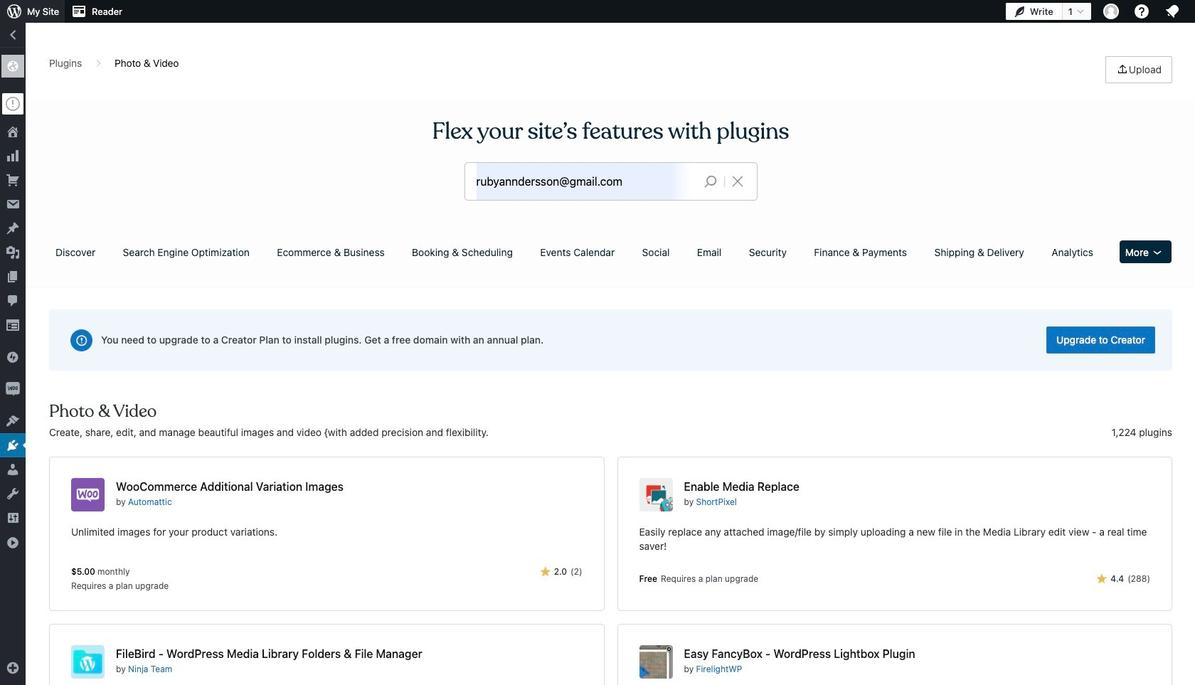 Task type: vqa. For each thing, say whether or not it's contained in the screenshot.
'Midnight' image at the bottom of the page
no



Task type: describe. For each thing, give the bounding box(es) containing it.
open search image
[[693, 171, 728, 191]]

1 img image from the top
[[6, 350, 20, 364]]

Search search field
[[476, 163, 693, 200]]

manage your notifications image
[[1164, 3, 1181, 20]]



Task type: locate. For each thing, give the bounding box(es) containing it.
my profile image
[[1103, 4, 1119, 19]]

1 vertical spatial img image
[[6, 382, 20, 396]]

0 vertical spatial img image
[[6, 350, 20, 364]]

close search image
[[720, 173, 755, 190]]

main content
[[44, 56, 1177, 685]]

help image
[[1133, 3, 1150, 20]]

None search field
[[465, 163, 757, 200]]

2 img image from the top
[[6, 382, 20, 396]]

plugin icon image
[[71, 478, 105, 511], [639, 478, 673, 511], [71, 645, 105, 679], [639, 645, 673, 679]]

img image
[[6, 350, 20, 364], [6, 382, 20, 396]]



